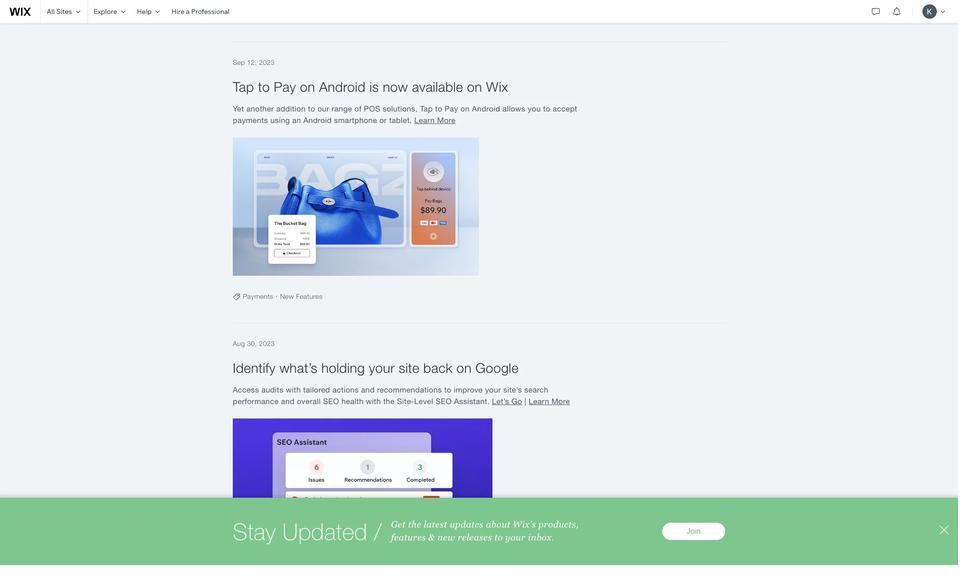 Task type: describe. For each thing, give the bounding box(es) containing it.
professional
[[191, 7, 230, 16]]

all
[[47, 7, 55, 16]]

hire a professional link
[[166, 0, 235, 23]]

a
[[186, 7, 190, 16]]



Task type: locate. For each thing, give the bounding box(es) containing it.
help button
[[131, 0, 166, 23]]

help
[[137, 7, 152, 16]]

sites
[[56, 7, 72, 16]]

hire
[[171, 7, 184, 16]]

hire a professional
[[171, 7, 230, 16]]

all sites
[[47, 7, 72, 16]]

explore
[[94, 7, 117, 16]]



Task type: vqa. For each thing, say whether or not it's contained in the screenshot.
the Explore
yes



